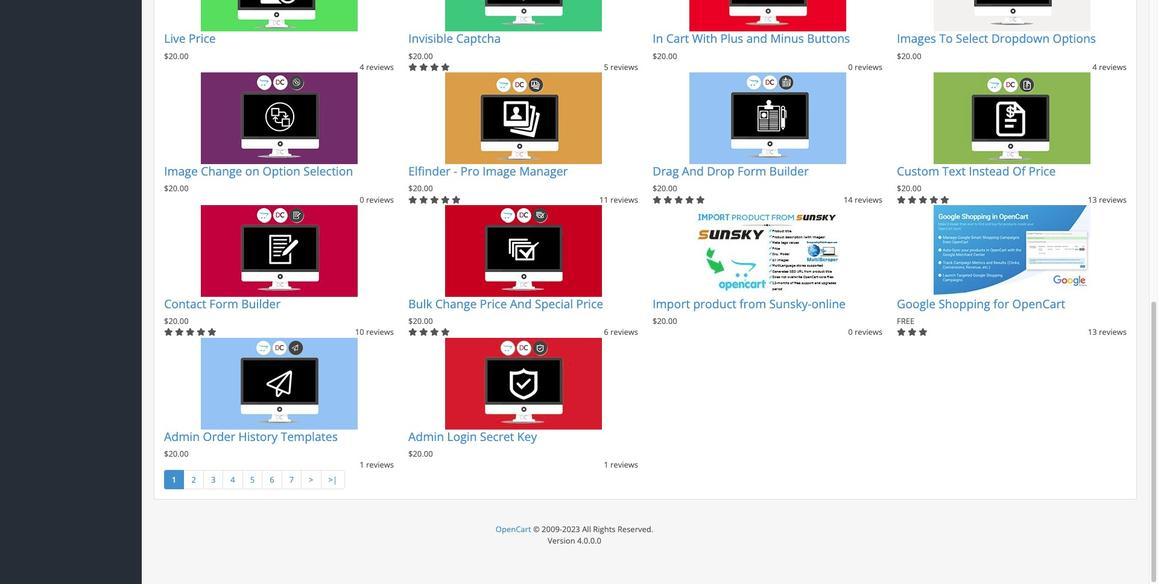 Task type: locate. For each thing, give the bounding box(es) containing it.
2 vertical spatial 0
[[849, 327, 853, 338]]

3 link
[[203, 470, 223, 490]]

6 reviews
[[604, 327, 638, 338]]

4.0.0.0
[[577, 535, 602, 546]]

admin order history templates $20.00
[[164, 428, 338, 459]]

-
[[454, 163, 458, 179]]

1 horizontal spatial image
[[483, 163, 516, 179]]

4 reviews for images to select dropdown options
[[1093, 61, 1127, 72]]

change inside bulk change price and special price $20.00
[[436, 296, 477, 312]]

0 vertical spatial 5
[[604, 61, 609, 72]]

1 horizontal spatial 6
[[604, 327, 609, 338]]

bulk change price and special price link
[[409, 296, 604, 312]]

2 horizontal spatial 4
[[1093, 61, 1097, 72]]

live price image
[[201, 0, 358, 32]]

6 link
[[262, 470, 282, 490]]

change
[[201, 163, 242, 179], [436, 296, 477, 312]]

price
[[189, 30, 216, 47], [1029, 163, 1056, 179], [480, 296, 507, 312], [576, 296, 604, 312]]

1 reviews
[[360, 459, 394, 470]]

4 link
[[223, 470, 243, 490]]

2 vertical spatial 0 reviews
[[849, 327, 883, 338]]

change inside image change on option selection $20.00
[[201, 163, 242, 179]]

captcha
[[456, 30, 501, 47]]

0
[[849, 61, 853, 72], [360, 194, 364, 205], [849, 327, 853, 338]]

invisible captcha image
[[445, 0, 602, 32]]

0 vertical spatial opencart
[[1013, 296, 1066, 312]]

1 horizontal spatial 5
[[604, 61, 609, 72]]

0 vertical spatial 0 reviews
[[849, 61, 883, 72]]

0 vertical spatial form
[[738, 163, 767, 179]]

0 vertical spatial 0
[[849, 61, 853, 72]]

form right drop
[[738, 163, 767, 179]]

images to select dropdown options link
[[897, 30, 1097, 47]]

drag and drop form builder image
[[689, 72, 846, 164]]

image
[[164, 163, 198, 179], [483, 163, 516, 179]]

2023
[[562, 524, 580, 535]]

reviews
[[366, 61, 394, 72], [611, 61, 638, 72], [855, 61, 883, 72], [1099, 61, 1127, 72], [366, 194, 394, 205], [611, 194, 638, 205], [855, 194, 883, 205], [1099, 194, 1127, 205], [366, 327, 394, 338], [611, 327, 638, 338], [855, 327, 883, 338], [1099, 327, 1127, 338], [366, 459, 394, 470], [611, 459, 638, 470]]

0 horizontal spatial 6
[[270, 474, 274, 485]]

$20.00 inside drag and drop form builder $20.00
[[653, 183, 677, 194]]

>|
[[329, 474, 337, 485]]

and inside bulk change price and special price $20.00
[[510, 296, 532, 312]]

pro
[[461, 163, 480, 179]]

0 horizontal spatial 5
[[250, 474, 255, 485]]

reviews for bulk change price and special price
[[611, 327, 638, 338]]

bulk change price and special price $20.00
[[409, 296, 604, 327]]

1 horizontal spatial builder
[[770, 163, 809, 179]]

0 horizontal spatial opencart
[[496, 524, 531, 535]]

10 reviews
[[355, 327, 394, 338]]

1 vertical spatial 0 reviews
[[360, 194, 394, 205]]

1 vertical spatial 5
[[250, 474, 255, 485]]

opencart link
[[496, 524, 531, 535]]

0 vertical spatial change
[[201, 163, 242, 179]]

0 reviews for image change on option selection
[[360, 194, 394, 205]]

$20.00 inside image change on option selection $20.00
[[164, 183, 189, 194]]

1 13 from the top
[[1088, 194, 1097, 205]]

5 link
[[242, 470, 263, 490]]

drop
[[707, 163, 735, 179]]

admin for login
[[409, 428, 444, 444]]

import product from sunsky-online link
[[653, 296, 846, 312]]

1 horizontal spatial form
[[738, 163, 767, 179]]

opencart left ©
[[496, 524, 531, 535]]

5 for 5 reviews
[[604, 61, 609, 72]]

version
[[548, 535, 575, 546]]

form
[[738, 163, 767, 179], [209, 296, 238, 312]]

custom text instead of price link
[[897, 163, 1056, 179]]

star image
[[409, 63, 417, 71], [430, 63, 439, 71], [430, 196, 439, 204], [441, 196, 450, 204], [452, 196, 461, 204], [653, 196, 662, 204], [664, 196, 673, 204], [675, 196, 683, 204], [686, 196, 694, 204], [897, 196, 906, 204], [908, 196, 917, 204], [919, 196, 928, 204], [930, 196, 939, 204], [941, 196, 950, 204], [197, 328, 206, 336], [419, 328, 428, 336], [441, 328, 450, 336], [908, 328, 917, 336], [919, 328, 928, 336]]

0 vertical spatial 13 reviews
[[1088, 194, 1127, 205]]

1 vertical spatial 0
[[360, 194, 364, 205]]

opencart inside google shopping for opencart free
[[1013, 296, 1066, 312]]

0 horizontal spatial image
[[164, 163, 198, 179]]

0 horizontal spatial form
[[209, 296, 238, 312]]

admin left the 'login'
[[409, 428, 444, 444]]

1 vertical spatial 6
[[270, 474, 274, 485]]

1 image from the left
[[164, 163, 198, 179]]

0 horizontal spatial 4 reviews
[[360, 61, 394, 72]]

0 reviews
[[849, 61, 883, 72], [360, 194, 394, 205], [849, 327, 883, 338]]

0 horizontal spatial 1
[[172, 474, 176, 485]]

opencart
[[1013, 296, 1066, 312], [496, 524, 531, 535]]

1 horizontal spatial opencart
[[1013, 296, 1066, 312]]

1 admin from the left
[[164, 428, 200, 444]]

1 horizontal spatial admin
[[409, 428, 444, 444]]

1 horizontal spatial 1
[[360, 459, 364, 470]]

form inside drag and drop form builder $20.00
[[738, 163, 767, 179]]

admin order history templates link
[[164, 428, 338, 444]]

1
[[360, 459, 364, 470], [604, 459, 609, 470], [172, 474, 176, 485]]

2 image from the left
[[483, 163, 516, 179]]

6
[[604, 327, 609, 338], [270, 474, 274, 485]]

sunsky-
[[770, 296, 812, 312]]

change right bulk
[[436, 296, 477, 312]]

2 horizontal spatial 1
[[604, 459, 609, 470]]

2 13 reviews from the top
[[1088, 327, 1127, 338]]

1 horizontal spatial 4 reviews
[[1093, 61, 1127, 72]]

and right drag
[[682, 163, 704, 179]]

reviews for live price
[[366, 61, 394, 72]]

2 13 from the top
[[1088, 327, 1097, 338]]

admin
[[164, 428, 200, 444], [409, 428, 444, 444]]

images to select dropdown options $20.00
[[897, 30, 1097, 61]]

4 for images to select dropdown options
[[1093, 61, 1097, 72]]

1 vertical spatial form
[[209, 296, 238, 312]]

in cart with plus and minus buttons image
[[689, 0, 846, 32]]

1 vertical spatial change
[[436, 296, 477, 312]]

online
[[812, 296, 846, 312]]

1 13 reviews from the top
[[1088, 194, 1127, 205]]

13 reviews
[[1088, 194, 1127, 205], [1088, 327, 1127, 338]]

$20.00 inside admin login secret key $20.00 1 reviews
[[409, 448, 433, 459]]

reviews for invisible captcha
[[611, 61, 638, 72]]

11
[[600, 194, 609, 205]]

0 vertical spatial 6
[[604, 327, 609, 338]]

reviews for custom text instead of price
[[1099, 194, 1127, 205]]

6 for 6
[[270, 474, 274, 485]]

6 for 6 reviews
[[604, 327, 609, 338]]

invisible
[[409, 30, 453, 47]]

change left on
[[201, 163, 242, 179]]

with
[[692, 30, 718, 47]]

and
[[747, 30, 768, 47]]

$20.00
[[164, 50, 189, 61], [409, 50, 433, 61], [653, 50, 677, 61], [897, 50, 922, 61], [164, 183, 189, 194], [409, 183, 433, 194], [653, 183, 677, 194], [897, 183, 922, 194], [164, 316, 189, 327], [409, 316, 433, 327], [653, 316, 677, 327], [164, 448, 189, 459], [409, 448, 433, 459]]

> link
[[301, 470, 321, 490]]

images to select dropdown options image
[[934, 0, 1091, 32]]

opencart right for
[[1013, 296, 1066, 312]]

and left special
[[510, 296, 532, 312]]

0 reviews for in cart with plus and minus buttons
[[849, 61, 883, 72]]

1 vertical spatial opencart
[[496, 524, 531, 535]]

star image
[[419, 63, 428, 71], [441, 63, 450, 71], [409, 196, 417, 204], [419, 196, 428, 204], [696, 196, 705, 204], [164, 328, 173, 336], [175, 328, 184, 336], [186, 328, 195, 336], [208, 328, 216, 336], [409, 328, 417, 336], [430, 328, 439, 336], [897, 328, 906, 336]]

reviews for google shopping for opencart
[[1099, 327, 1127, 338]]

elfinder - pro image manager $20.00
[[409, 163, 568, 194]]

0 horizontal spatial and
[[510, 296, 532, 312]]

1 horizontal spatial 4
[[360, 61, 364, 72]]

1 horizontal spatial and
[[682, 163, 704, 179]]

2009-
[[542, 524, 562, 535]]

builder
[[770, 163, 809, 179], [241, 296, 281, 312]]

2 admin from the left
[[409, 428, 444, 444]]

google shopping for opencart image
[[934, 205, 1091, 297]]

opencart © 2009-2023 all rights reserved. version 4.0.0.0
[[496, 524, 654, 546]]

image inside elfinder - pro image manager $20.00
[[483, 163, 516, 179]]

invisible captcha link
[[409, 30, 501, 47]]

live price $20.00
[[164, 30, 216, 61]]

0 horizontal spatial admin
[[164, 428, 200, 444]]

1 vertical spatial builder
[[241, 296, 281, 312]]

form right contact
[[209, 296, 238, 312]]

admin left order
[[164, 428, 200, 444]]

reviews for drag and drop form builder
[[855, 194, 883, 205]]

secret
[[480, 428, 514, 444]]

product
[[693, 296, 737, 312]]

instead
[[969, 163, 1010, 179]]

1 vertical spatial 13
[[1088, 327, 1097, 338]]

0 vertical spatial and
[[682, 163, 704, 179]]

in
[[653, 30, 663, 47]]

4
[[360, 61, 364, 72], [1093, 61, 1097, 72], [231, 474, 235, 485]]

0 for in cart with plus and minus buttons
[[849, 61, 853, 72]]

0 horizontal spatial builder
[[241, 296, 281, 312]]

selection
[[304, 163, 353, 179]]

admin inside admin login secret key $20.00 1 reviews
[[409, 428, 444, 444]]

4 reviews
[[360, 61, 394, 72], [1093, 61, 1127, 72]]

select
[[956, 30, 989, 47]]

2 4 reviews from the left
[[1093, 61, 1127, 72]]

1 4 reviews from the left
[[360, 61, 394, 72]]

reserved.
[[618, 524, 654, 535]]

reviews for image change on option selection
[[366, 194, 394, 205]]

1 for 1
[[172, 474, 176, 485]]

form inside contact form builder $20.00
[[209, 296, 238, 312]]

5
[[604, 61, 609, 72], [250, 474, 255, 485]]

0 vertical spatial 13
[[1088, 194, 1097, 205]]

admin inside admin order history templates $20.00
[[164, 428, 200, 444]]

1 horizontal spatial change
[[436, 296, 477, 312]]

0 vertical spatial builder
[[770, 163, 809, 179]]

0 horizontal spatial change
[[201, 163, 242, 179]]

14 reviews
[[844, 194, 883, 205]]

1 vertical spatial and
[[510, 296, 532, 312]]

1 vertical spatial 13 reviews
[[1088, 327, 1127, 338]]



Task type: describe. For each thing, give the bounding box(es) containing it.
images
[[897, 30, 937, 47]]

>
[[309, 474, 313, 485]]

google shopping for opencart link
[[897, 296, 1066, 312]]

text
[[943, 163, 966, 179]]

4 reviews for live price
[[360, 61, 394, 72]]

custom text instead of price $20.00
[[897, 163, 1056, 194]]

elfinder - pro image manager link
[[409, 163, 568, 179]]

$20.00 inside in cart with plus and minus buttons $20.00
[[653, 50, 677, 61]]

key
[[518, 428, 537, 444]]

of
[[1013, 163, 1026, 179]]

live
[[164, 30, 186, 47]]

order
[[203, 428, 235, 444]]

reviews inside admin login secret key $20.00 1 reviews
[[611, 459, 638, 470]]

elfinder - pro image manager image
[[445, 72, 602, 164]]

13 reviews for custom text instead of price
[[1088, 194, 1127, 205]]

contact
[[164, 296, 206, 312]]

image change on option selection image
[[201, 72, 358, 164]]

bulk
[[409, 296, 432, 312]]

opencart inside opencart © 2009-2023 all rights reserved. version 4.0.0.0
[[496, 524, 531, 535]]

custom
[[897, 163, 940, 179]]

>| link
[[321, 470, 345, 490]]

3
[[211, 474, 216, 485]]

$20.00 inside invisible captcha $20.00
[[409, 50, 433, 61]]

$20.00 inside import product from sunsky-online $20.00
[[653, 316, 677, 327]]

import product from sunsky-online $20.00
[[653, 296, 846, 327]]

to
[[940, 30, 953, 47]]

import
[[653, 296, 690, 312]]

buttons
[[807, 30, 850, 47]]

image change on option selection $20.00
[[164, 163, 353, 194]]

0 horizontal spatial 4
[[231, 474, 235, 485]]

on
[[245, 163, 260, 179]]

reviews for elfinder - pro image manager
[[611, 194, 638, 205]]

builder inside drag and drop form builder $20.00
[[770, 163, 809, 179]]

google shopping for opencart free
[[897, 296, 1066, 327]]

change for price
[[436, 296, 477, 312]]

login
[[447, 428, 477, 444]]

$20.00 inside elfinder - pro image manager $20.00
[[409, 183, 433, 194]]

special
[[535, 296, 573, 312]]

1 inside admin login secret key $20.00 1 reviews
[[604, 459, 609, 470]]

plus
[[721, 30, 744, 47]]

$20.00 inside images to select dropdown options $20.00
[[897, 50, 922, 61]]

import product from sunsky-online image
[[689, 205, 846, 297]]

reviews for admin order history templates
[[366, 459, 394, 470]]

admin login secret key $20.00 1 reviews
[[409, 428, 638, 470]]

custom text instead of price image
[[934, 72, 1091, 164]]

$20.00 inside admin order history templates $20.00
[[164, 448, 189, 459]]

drag and drop form builder $20.00
[[653, 163, 809, 194]]

dropdown
[[992, 30, 1050, 47]]

admin for order
[[164, 428, 200, 444]]

change for on
[[201, 163, 242, 179]]

13 for custom text instead of price
[[1088, 194, 1097, 205]]

price inside the custom text instead of price $20.00
[[1029, 163, 1056, 179]]

reviews for import product from sunsky-online
[[855, 327, 883, 338]]

rights
[[593, 524, 616, 535]]

$20.00 inside the custom text instead of price $20.00
[[897, 183, 922, 194]]

all
[[582, 524, 591, 535]]

shopping
[[939, 296, 991, 312]]

image change on option selection link
[[164, 163, 353, 179]]

price inside live price $20.00
[[189, 30, 216, 47]]

from
[[740, 296, 767, 312]]

image inside image change on option selection $20.00
[[164, 163, 198, 179]]

admin login secret key link
[[409, 428, 537, 444]]

11 reviews
[[600, 194, 638, 205]]

reviews for contact form builder
[[366, 327, 394, 338]]

©
[[533, 524, 540, 535]]

admin order history templates image
[[201, 338, 358, 429]]

admin login secret key image
[[445, 338, 602, 429]]

invisible captcha $20.00
[[409, 30, 501, 61]]

manager
[[519, 163, 568, 179]]

$20.00 inside contact form builder $20.00
[[164, 316, 189, 327]]

13 for google shopping for opencart
[[1088, 327, 1097, 338]]

builder inside contact form builder $20.00
[[241, 296, 281, 312]]

minus
[[771, 30, 804, 47]]

0 for image change on option selection
[[360, 194, 364, 205]]

4 for live price
[[360, 61, 364, 72]]

2 link
[[184, 470, 204, 490]]

live price link
[[164, 30, 216, 47]]

contact form builder link
[[164, 296, 281, 312]]

14
[[844, 194, 853, 205]]

contact form builder $20.00
[[164, 296, 281, 327]]

cart
[[666, 30, 689, 47]]

history
[[239, 428, 278, 444]]

options
[[1053, 30, 1097, 47]]

google
[[897, 296, 936, 312]]

bulk change price and special price image
[[445, 205, 602, 297]]

reviews for images to select dropdown options
[[1099, 61, 1127, 72]]

7 link
[[282, 470, 302, 490]]

13 reviews for google shopping for opencart
[[1088, 327, 1127, 338]]

contact form builder image
[[201, 205, 358, 297]]

5 reviews
[[604, 61, 638, 72]]

drag and drop form builder link
[[653, 163, 809, 179]]

5 for 5
[[250, 474, 255, 485]]

0 reviews for import product from sunsky-online
[[849, 327, 883, 338]]

templates
[[281, 428, 338, 444]]

$20.00 inside live price $20.00
[[164, 50, 189, 61]]

for
[[994, 296, 1010, 312]]

reviews for in cart with plus and minus buttons
[[855, 61, 883, 72]]

$20.00 inside bulk change price and special price $20.00
[[409, 316, 433, 327]]

and inside drag and drop form builder $20.00
[[682, 163, 704, 179]]

elfinder
[[409, 163, 451, 179]]

10
[[355, 327, 364, 338]]

drag
[[653, 163, 679, 179]]

0 for import product from sunsky-online
[[849, 327, 853, 338]]

2
[[192, 474, 196, 485]]

1 for 1 reviews
[[360, 459, 364, 470]]

option
[[263, 163, 301, 179]]

7
[[289, 474, 294, 485]]

in cart with plus and minus buttons $20.00
[[653, 30, 850, 61]]



Task type: vqa. For each thing, say whether or not it's contained in the screenshot.
right the 4 reviews
yes



